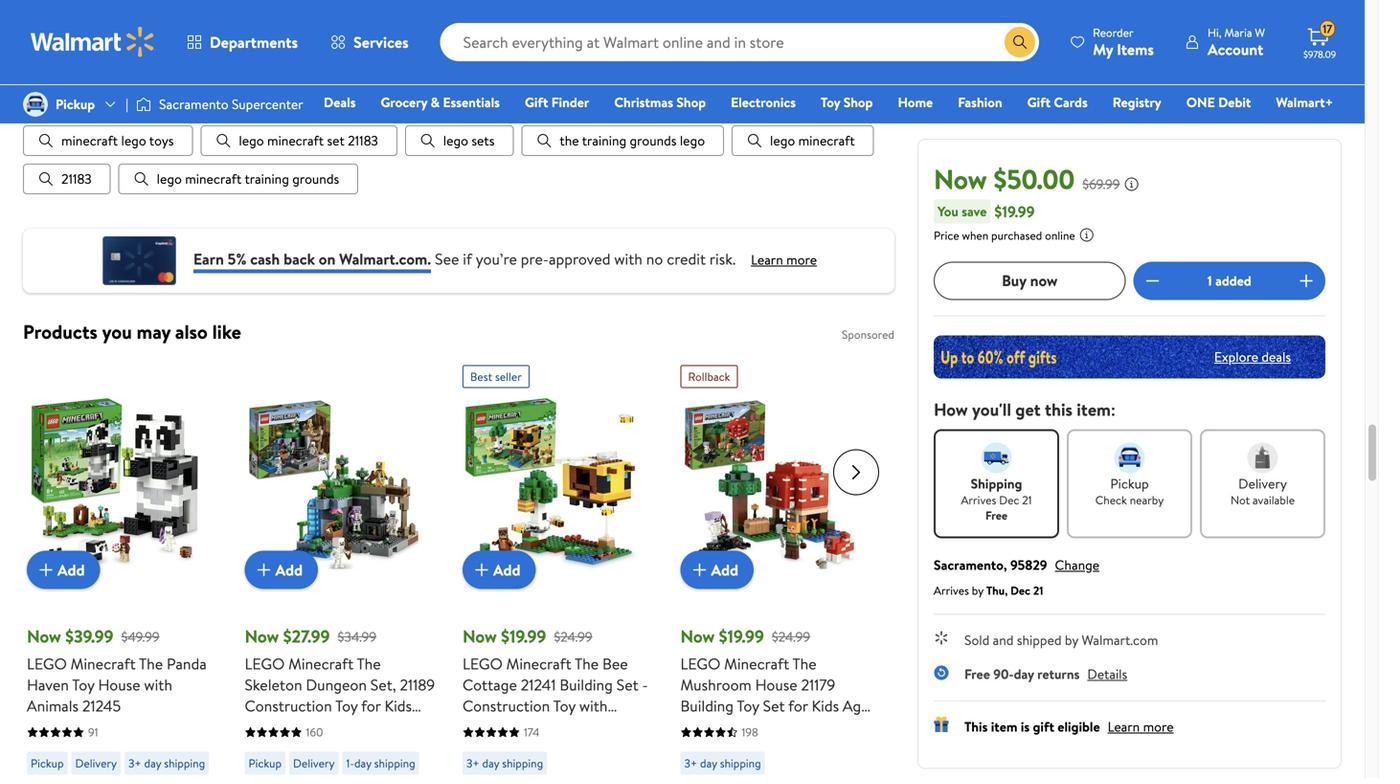 Task type: locate. For each thing, give the bounding box(es) containing it.
2 kids from the left
[[812, 696, 839, 717]]

building inside now $19.99 $24.99 lego minecraft the bee cottage 21241 building set - construction toy with buildable house, farm, baby zombie, and animal figures, game inspired birthday
[[560, 675, 613, 696]]

delivery down intent image for delivery
[[1239, 474, 1287, 493]]

0 horizontal spatial and
[[363, 717, 387, 738]]

items
[[350, 33, 382, 52], [1117, 39, 1154, 60]]

1 horizontal spatial 3+ day shipping
[[466, 756, 543, 772]]

2 horizontal spatial gift
[[1027, 93, 1051, 112]]

on right back
[[319, 249, 336, 270]]

kids inside now $19.99 $24.99 lego minecraft the mushroom house 21179 building toy set for kids age 8 plus, gift idea with alex, spider jockey & mooshroom animal figures
[[812, 696, 839, 717]]

set left 21179
[[763, 696, 785, 717]]

for
[[361, 696, 381, 717], [788, 696, 808, 717]]

lego down the electronics
[[770, 131, 795, 150]]

construction inside now $19.99 $24.99 lego minecraft the bee cottage 21241 building set - construction toy with buildable house, farm, baby zombie, and animal figures, game inspired birthday
[[463, 696, 550, 717]]

3 minecraft from the left
[[506, 654, 572, 675]]

toy left set,
[[335, 696, 358, 717]]

1 horizontal spatial add to cart image
[[470, 559, 493, 582]]

0 horizontal spatial items
[[350, 33, 382, 52]]

lego inside now $19.99 $24.99 lego minecraft the mushroom house 21179 building toy set for kids age 8 plus, gift idea with alex, spider jockey & mooshroom animal figures
[[680, 654, 721, 675]]

the inside now $19.99 $24.99 lego minecraft the mushroom house 21179 building toy set for kids age 8 plus, gift idea with alex, spider jockey & mooshroom animal figures
[[793, 654, 817, 675]]

1 horizontal spatial $19.99
[[719, 625, 764, 649]]

supercenter
[[232, 95, 303, 113]]

more right eligible
[[1143, 718, 1174, 736]]

toy right haven at bottom
[[72, 675, 94, 696]]

1-day shipping
[[346, 756, 415, 772]]

1 add to cart image from the left
[[252, 559, 275, 582]]

1 vertical spatial by
[[1065, 631, 1079, 650]]

3+ down now $39.99 $49.99 lego minecraft the panda haven toy house with animals 21245
[[128, 756, 141, 772]]

4 add button from the left
[[680, 551, 754, 590]]

pickup down caves,
[[249, 756, 282, 772]]

1 horizontal spatial 21183
[[348, 131, 378, 150]]

1 horizontal spatial by
[[1065, 631, 1079, 650]]

1 horizontal spatial $24.99
[[772, 628, 810, 646]]

21189
[[400, 675, 435, 696]]

more inside capital one  earn 5% cash back on walmart.com. see if you're pre-approved with no credit risk. learn more element
[[786, 251, 817, 269]]

gifting made easy image
[[934, 717, 949, 732]]

training inside button
[[582, 131, 627, 150]]

the for now $19.99 $24.99 lego minecraft the bee cottage 21241 building set - construction toy with buildable house, farm, baby zombie, and animal figures, game inspired birthday
[[575, 654, 599, 675]]

0 horizontal spatial 3+ day shipping
[[128, 756, 205, 772]]

1 vertical spatial 21
[[1033, 583, 1043, 599]]

kids up crossbow
[[384, 696, 412, 717]]

1 $24.99 from the left
[[554, 628, 593, 646]]

finder
[[551, 93, 589, 112]]

price when purchased online
[[934, 227, 1075, 244]]

arrives inside shipping arrives dec 21 free
[[961, 492, 996, 508]]

minecraft lego toys list item
[[23, 126, 193, 156]]

arrives down sacramento,
[[934, 583, 969, 599]]

0 horizontal spatial learn
[[751, 251, 783, 269]]

0 vertical spatial free
[[986, 507, 1008, 524]]

price
[[934, 227, 959, 244]]

product group containing now $39.99
[[27, 358, 218, 779]]

1 vertical spatial may
[[137, 319, 171, 345]]

delivery down '91'
[[75, 756, 117, 772]]

lego inside now $39.99 $49.99 lego minecraft the panda haven toy house with animals 21245
[[27, 654, 67, 675]]

mobs
[[324, 717, 360, 738]]

lego for now $19.99 $24.99 lego minecraft the bee cottage 21241 building set - construction toy with buildable house, farm, baby zombie, and animal figures, game inspired birthday
[[463, 654, 503, 675]]

0 horizontal spatial add to cart image
[[34, 559, 57, 582]]

grounds inside button
[[292, 170, 339, 188]]

cash
[[250, 249, 280, 270]]

house down $49.99
[[98, 675, 140, 696]]

$24.99 up 21241
[[554, 628, 593, 646]]

0 horizontal spatial &
[[431, 93, 440, 112]]

$978.09
[[1304, 48, 1336, 61]]

0 vertical spatial training
[[582, 131, 627, 150]]

now up cottage
[[463, 625, 497, 649]]

now inside now $39.99 $49.99 lego minecraft the panda haven toy house with animals 21245
[[27, 625, 61, 649]]

0 vertical spatial dec
[[999, 492, 1019, 508]]

shop for toy shop
[[844, 93, 873, 112]]

lego
[[27, 654, 67, 675], [245, 654, 285, 675], [463, 654, 503, 675], [680, 654, 721, 675]]

3+ day shipping for now $19.99 $24.99 lego minecraft the bee cottage 21241 building set - construction toy with buildable house, farm, baby zombie, and animal figures, game inspired birthday
[[466, 756, 543, 772]]

1 horizontal spatial 21
[[1033, 583, 1043, 599]]

2 horizontal spatial 3+ day shipping
[[684, 756, 761, 772]]

 image
[[136, 95, 151, 114]]

1 for from the left
[[361, 696, 381, 717]]

learn more
[[751, 251, 817, 269]]

$34.99
[[338, 628, 377, 646]]

building for now $19.99 $24.99 lego minecraft the bee cottage 21241 building set - construction toy with buildable house, farm, baby zombie, and animal figures, game inspired birthday
[[560, 675, 613, 696]]

1 horizontal spatial shop
[[844, 93, 873, 112]]

0 horizontal spatial 3+
[[128, 756, 141, 772]]

earn
[[193, 249, 224, 270]]

now for now $19.99 $24.99 lego minecraft the mushroom house 21179 building toy set for kids age 8 plus, gift idea with alex, spider jockey & mooshroom animal figures
[[680, 625, 715, 649]]

more right risk.
[[786, 251, 817, 269]]

1 vertical spatial grounds
[[292, 170, 339, 188]]

lego minecraft set 21183 button
[[201, 126, 397, 156]]

1 vertical spatial dec
[[1011, 583, 1031, 599]]

0 horizontal spatial figures
[[245, 738, 293, 759]]

3 3+ from the left
[[684, 756, 697, 772]]

pre-
[[521, 249, 549, 270]]

2 add button from the left
[[245, 551, 318, 590]]

may
[[385, 33, 409, 52], [137, 319, 171, 345]]

product group containing now $27.99
[[245, 358, 436, 779]]

now left $39.99
[[27, 625, 61, 649]]

21183 right set
[[348, 131, 378, 150]]

free left 90-
[[964, 665, 990, 684]]

list
[[23, 126, 895, 195]]

toy inside now $27.99 $34.99 lego minecraft the skeleton dungeon set, 21189 construction toy for kids with caves, mobs and figures with crossbow accessories
[[335, 696, 358, 717]]

lego down toys
[[157, 170, 182, 188]]

0 horizontal spatial construction
[[245, 696, 332, 717]]

now for now $39.99 $49.99 lego minecraft the panda haven toy house with animals 21245
[[27, 625, 61, 649]]

1 horizontal spatial learn
[[1108, 718, 1140, 736]]

jockey
[[726, 738, 771, 759]]

0 vertical spatial 21
[[1022, 492, 1032, 508]]

grocery & essentials
[[381, 93, 500, 112]]

sacramento, 95829 change arrives by thu, dec 21
[[934, 556, 1100, 599]]

on
[[487, 33, 501, 52], [319, 249, 336, 270]]

& right grocery
[[431, 93, 440, 112]]

1 horizontal spatial gift
[[727, 717, 753, 738]]

1 horizontal spatial grounds
[[630, 131, 677, 150]]

1 construction from the left
[[245, 696, 332, 717]]

shop left the home link
[[844, 93, 873, 112]]

for for $19.99
[[788, 696, 808, 717]]

for right mobs at the bottom of page
[[361, 696, 381, 717]]

nearby
[[1130, 492, 1164, 508]]

now for now $27.99 $34.99 lego minecraft the skeleton dungeon set, 21189 construction toy for kids with caves, mobs and figures with crossbow accessories
[[245, 625, 279, 649]]

1 add button from the left
[[27, 551, 100, 590]]

0 horizontal spatial shop
[[677, 93, 706, 112]]

house,
[[527, 717, 573, 738]]

0 horizontal spatial more
[[786, 251, 817, 269]]

for for $27.99
[[361, 696, 381, 717]]

1 the from the left
[[139, 654, 163, 675]]

dec right thu,
[[1011, 583, 1031, 599]]

construction
[[245, 696, 332, 717], [463, 696, 550, 717]]

$19.99 up 21241
[[501, 625, 546, 649]]

lego left sets
[[443, 131, 468, 150]]

with right idea in the right of the page
[[788, 717, 816, 738]]

& right jockey
[[775, 738, 785, 759]]

0 horizontal spatial house
[[98, 675, 140, 696]]

minecraft up idea in the right of the page
[[724, 654, 789, 675]]

1 horizontal spatial set
[[763, 696, 785, 717]]

1 horizontal spatial 3+
[[466, 756, 479, 772]]

for inside now $19.99 $24.99 lego minecraft the mushroom house 21179 building toy set for kids age 8 plus, gift idea with alex, spider jockey & mooshroom animal figures
[[788, 696, 808, 717]]

1 horizontal spatial and
[[519, 738, 543, 759]]

now for now $50.00
[[934, 160, 987, 198]]

panda
[[167, 654, 207, 675]]

gift inside now $19.99 $24.99 lego minecraft the mushroom house 21179 building toy set for kids age 8 plus, gift idea with alex, spider jockey & mooshroom animal figures
[[727, 717, 753, 738]]

up to sixty percent off deals. shop now. image
[[934, 335, 1326, 379]]

95829
[[1010, 556, 1047, 574]]

see
[[435, 249, 459, 270]]

dec inside sacramento, 95829 change arrives by thu, dec 21
[[1011, 583, 1031, 599]]

lego for now $39.99 $49.99 lego minecraft the panda haven toy house with animals 21245
[[27, 654, 67, 675]]

1 vertical spatial arrives
[[934, 583, 969, 599]]

3 add button from the left
[[463, 551, 536, 590]]

$24.99 inside now $19.99 $24.99 lego minecraft the mushroom house 21179 building toy set for kids age 8 plus, gift idea with alex, spider jockey & mooshroom animal figures
[[772, 628, 810, 646]]

0 vertical spatial &
[[431, 93, 440, 112]]

dec
[[999, 492, 1019, 508], [1011, 583, 1031, 599]]

lego up animals
[[27, 654, 67, 675]]

1 horizontal spatial on
[[487, 33, 501, 52]]

may left be
[[385, 33, 409, 52]]

2 shop from the left
[[844, 93, 873, 112]]

5%
[[228, 249, 247, 270]]

lego left 21241
[[463, 654, 503, 675]]

2 construction from the left
[[463, 696, 550, 717]]

4 shipping from the left
[[720, 756, 761, 772]]

house inside now $19.99 $24.99 lego minecraft the mushroom house 21179 building toy set for kids age 8 plus, gift idea with alex, spider jockey & mooshroom animal figures
[[755, 675, 798, 696]]

4 add from the left
[[711, 560, 739, 581]]

add button for lego minecraft the mushroom house 21179 building toy set for kids age 8 plus, gift idea with alex, spider jockey & mooshroom animal figures 'image'
[[680, 551, 754, 590]]

now inside now $27.99 $34.99 lego minecraft the skeleton dungeon set, 21189 construction toy for kids with caves, mobs and figures with crossbow accessories
[[245, 625, 279, 649]]

learn right eligible
[[1108, 718, 1140, 736]]

minecraft
[[61, 131, 118, 150], [267, 131, 324, 150], [798, 131, 855, 150], [185, 170, 242, 188]]

set left -
[[617, 675, 639, 696]]

on for delivered
[[487, 33, 501, 52]]

with inside now $39.99 $49.99 lego minecraft the panda haven toy house with animals 21245
[[144, 675, 172, 696]]

cottage
[[463, 675, 517, 696]]

21183 list item
[[23, 164, 111, 195]]

3+ for now $19.99 $24.99 lego minecraft the mushroom house 21179 building toy set for kids age 8 plus, gift idea with alex, spider jockey & mooshroom animal figures
[[684, 756, 697, 772]]

animal right "174"
[[546, 738, 592, 759]]

0 horizontal spatial building
[[560, 675, 613, 696]]

training right the
[[582, 131, 627, 150]]

0 horizontal spatial animal
[[546, 738, 592, 759]]

animals
[[27, 696, 79, 717]]

lego minecraft the skeleton dungeon set, 21189 construction toy for kids with caves, mobs and figures with crossbow accessories image
[[245, 396, 423, 574]]

training
[[582, 131, 627, 150], [245, 170, 289, 188]]

now left $27.99
[[245, 625, 279, 649]]

free inside shipping arrives dec 21 free
[[986, 507, 1008, 524]]

21
[[1022, 492, 1032, 508], [1033, 583, 1043, 599]]

$24.99 up 21179
[[772, 628, 810, 646]]

toy up 198
[[737, 696, 759, 717]]

product group
[[27, 358, 218, 779], [245, 358, 436, 779], [463, 358, 654, 779], [680, 358, 872, 779]]

lego down $27.99
[[245, 654, 285, 675]]

with inside now $19.99 $24.99 lego minecraft the bee cottage 21241 building set - construction toy with buildable house, farm, baby zombie, and animal figures, game inspired birthday
[[579, 696, 608, 717]]

1 horizontal spatial delivery
[[293, 756, 335, 772]]

farm,
[[576, 717, 614, 738]]

shop right christmas
[[677, 93, 706, 112]]

now
[[934, 160, 987, 198], [27, 625, 61, 649], [245, 625, 279, 649], [463, 625, 497, 649], [680, 625, 715, 649]]

0 vertical spatial more
[[786, 251, 817, 269]]

minecraft inside now $27.99 $34.99 lego minecraft the skeleton dungeon set, 21189 construction toy for kids with caves, mobs and figures with crossbow accessories
[[288, 654, 354, 675]]

free down shipping
[[986, 507, 1008, 524]]

risk.
[[710, 249, 736, 270]]

4 the from the left
[[793, 654, 817, 675]]

2 shipping from the left
[[374, 756, 415, 772]]

the for now $39.99 $49.99 lego minecraft the panda haven toy house with animals 21245
[[139, 654, 163, 675]]

pickup down intent image for pickup
[[1110, 474, 1149, 493]]

21183 down minecraft lego toys button
[[61, 170, 92, 188]]

eligible
[[1058, 718, 1100, 736]]

0 vertical spatial by
[[972, 583, 984, 599]]

and inside now $19.99 $24.99 lego minecraft the bee cottage 21241 building set - construction toy with buildable house, farm, baby zombie, and animal figures, game inspired birthday
[[519, 738, 543, 759]]

construction up 160
[[245, 696, 332, 717]]

2 minecraft from the left
[[288, 654, 354, 675]]

list containing minecraft lego toys
[[23, 126, 895, 195]]

shipped
[[1017, 631, 1062, 650]]

skeleton
[[245, 675, 302, 696]]

1 horizontal spatial items
[[1117, 39, 1154, 60]]

available
[[1253, 492, 1295, 508]]

building up the 'farm,'
[[560, 675, 613, 696]]

$19.99 for now $19.99 $24.99 lego minecraft the mushroom house 21179 building toy set for kids age 8 plus, gift idea with alex, spider jockey & mooshroom animal figures
[[719, 625, 764, 649]]

0 vertical spatial 21183
[[348, 131, 378, 150]]

grounds down lego minecraft set 21183
[[292, 170, 339, 188]]

21 up 95829
[[1022, 492, 1032, 508]]

1 add to cart image from the left
[[34, 559, 57, 582]]

1 horizontal spatial house
[[755, 675, 798, 696]]

minecraft left set
[[267, 131, 324, 150]]

you're
[[476, 249, 517, 270]]

0 vertical spatial grounds
[[630, 131, 677, 150]]

now $19.99 $24.99 lego minecraft the mushroom house 21179 building toy set for kids age 8 plus, gift idea with alex, spider jockey & mooshroom animal figures
[[680, 625, 869, 779]]

toy left the 'farm,'
[[553, 696, 576, 717]]

age
[[843, 696, 869, 717]]

intent image for delivery image
[[1248, 443, 1278, 473]]

kids for $27.99
[[384, 696, 412, 717]]

items right the my
[[1117, 39, 1154, 60]]

0 horizontal spatial add to cart image
[[252, 559, 275, 582]]

1 house from the left
[[98, 675, 140, 696]]

animal
[[546, 738, 592, 759], [680, 759, 726, 779]]

intent image for pickup image
[[1114, 443, 1145, 473]]

0 horizontal spatial may
[[137, 319, 171, 345]]

add to cart image
[[252, 559, 275, 582], [688, 559, 711, 582]]

now inside now $19.99 $24.99 lego minecraft the mushroom house 21179 building toy set for kids age 8 plus, gift idea with alex, spider jockey & mooshroom animal figures
[[680, 625, 715, 649]]

0 horizontal spatial $24.99
[[554, 628, 593, 646]]

add button for the lego minecraft the skeleton dungeon set, 21189 construction toy for kids with caves, mobs and figures with crossbow accessories image
[[245, 551, 318, 590]]

lego sets
[[443, 131, 495, 150]]

1 vertical spatial training
[[245, 170, 289, 188]]

1 kids from the left
[[384, 696, 412, 717]]

now
[[1030, 270, 1058, 291]]

0 horizontal spatial on
[[319, 249, 336, 270]]

3 lego from the left
[[463, 654, 503, 675]]

gift inside gift cards link
[[1027, 93, 1051, 112]]

building for now $19.99 $24.99 lego minecraft the mushroom house 21179 building toy set for kids age 8 plus, gift idea with alex, spider jockey & mooshroom animal figures
[[680, 696, 734, 717]]

with left baby
[[579, 696, 608, 717]]

1 shop from the left
[[677, 93, 706, 112]]

2 $24.99 from the left
[[772, 628, 810, 646]]

0 vertical spatial learn
[[751, 251, 783, 269]]

3 3+ day shipping from the left
[[684, 756, 761, 772]]

1 horizontal spatial figures
[[730, 759, 778, 779]]

minecraft up house,
[[506, 654, 572, 675]]

for right idea in the right of the page
[[788, 696, 808, 717]]

now for now $19.99 $24.99 lego minecraft the bee cottage 21241 building set - construction toy with buildable house, farm, baby zombie, and animal figures, game inspired birthday
[[463, 625, 497, 649]]

grounds
[[630, 131, 677, 150], [292, 170, 339, 188]]

delivery down 160
[[293, 756, 335, 772]]

0 vertical spatial on
[[487, 33, 501, 52]]

3 add from the left
[[493, 560, 521, 581]]

1 horizontal spatial kids
[[812, 696, 839, 717]]

$27.99
[[283, 625, 330, 649]]

4 product group from the left
[[680, 358, 872, 779]]

you
[[938, 202, 959, 221]]

this item is gift eligible learn more
[[964, 718, 1174, 736]]

minecraft down sacramento supercenter
[[185, 170, 242, 188]]

add button for lego minecraft the panda haven toy house with animals 21245 'image'
[[27, 551, 100, 590]]

by left thu,
[[972, 583, 984, 599]]

training down lego minecraft set 21183 list item
[[245, 170, 289, 188]]

minecraft inside now $19.99 $24.99 lego minecraft the mushroom house 21179 building toy set for kids age 8 plus, gift idea with alex, spider jockey & mooshroom animal figures
[[724, 654, 789, 675]]

toy up lego minecraft at the right of the page
[[821, 93, 840, 112]]

3+ day shipping for now $19.99 $24.99 lego minecraft the mushroom house 21179 building toy set for kids age 8 plus, gift idea with alex, spider jockey & mooshroom animal figures
[[684, 756, 761, 772]]

lego left toys
[[121, 131, 146, 150]]

toy inside now $19.99 $24.99 lego minecraft the mushroom house 21179 building toy set for kids age 8 plus, gift idea with alex, spider jockey & mooshroom animal figures
[[737, 696, 759, 717]]

minecraft inside now $19.99 $24.99 lego minecraft the bee cottage 21241 building set - construction toy with buildable house, farm, baby zombie, and animal figures, game inspired birthday
[[506, 654, 572, 675]]

2 for from the left
[[788, 696, 808, 717]]

$19.99 up purchased
[[995, 201, 1035, 222]]

home
[[898, 93, 933, 112]]

minecraft down $27.99
[[288, 654, 354, 675]]

kids left age at the right bottom
[[812, 696, 839, 717]]

pickup up minecraft lego toys button
[[56, 95, 95, 113]]

4 lego from the left
[[680, 654, 721, 675]]

the inside now $27.99 $34.99 lego minecraft the skeleton dungeon set, 21189 construction toy for kids with caves, mobs and figures with crossbow accessories
[[357, 654, 381, 675]]

0 horizontal spatial grounds
[[292, 170, 339, 188]]

lego inside button
[[157, 170, 182, 188]]

lego minecraft set 21183
[[239, 131, 378, 150]]

1 add from the left
[[57, 560, 85, 581]]

1 vertical spatial free
[[964, 665, 990, 684]]

the inside now $19.99 $24.99 lego minecraft the bee cottage 21241 building set - construction toy with buildable house, farm, baby zombie, and animal figures, game inspired birthday
[[575, 654, 599, 675]]

1 horizontal spatial building
[[680, 696, 734, 717]]

minecraft inside now $39.99 $49.99 lego minecraft the panda haven toy house with animals 21245
[[71, 654, 136, 675]]

baby
[[617, 717, 650, 738]]

3+ down the buildable
[[466, 756, 479, 772]]

with down $49.99
[[144, 675, 172, 696]]

the inside now $39.99 $49.99 lego minecraft the panda haven toy house with animals 21245
[[139, 654, 163, 675]]

21 down 95829
[[1033, 583, 1043, 599]]

$19.99 up the 'mushroom'
[[719, 625, 764, 649]]

dec down intent image for shipping
[[999, 492, 1019, 508]]

2 add from the left
[[275, 560, 303, 581]]

lego inside now $19.99 $24.99 lego minecraft the bee cottage 21241 building set - construction toy with buildable house, farm, baby zombie, and animal figures, game inspired birthday
[[463, 654, 503, 675]]

1 horizontal spatial &
[[775, 738, 785, 759]]

1 horizontal spatial may
[[385, 33, 409, 52]]

figures inside now $27.99 $34.99 lego minecraft the skeleton dungeon set, 21189 construction toy for kids with caves, mobs and figures with crossbow accessories
[[245, 738, 293, 759]]

for inside now $27.99 $34.99 lego minecraft the skeleton dungeon set, 21189 construction toy for kids with caves, mobs and figures with crossbow accessories
[[361, 696, 381, 717]]

services button
[[314, 19, 425, 65]]

animal down plus,
[[680, 759, 726, 779]]

lego right -
[[680, 654, 721, 675]]

minecraft down the toy shop
[[798, 131, 855, 150]]

and right mobs at the bottom of page
[[363, 717, 387, 738]]

arrives
[[961, 492, 996, 508], [934, 583, 969, 599]]

minecraft lego toys
[[61, 131, 174, 150]]

2 lego from the left
[[245, 654, 285, 675]]

and right sold
[[993, 631, 1014, 650]]

minecraft down $39.99
[[71, 654, 136, 675]]

alex,
[[820, 717, 853, 738]]

17
[[1323, 21, 1333, 37]]

with left 'no'
[[614, 249, 643, 270]]

1 horizontal spatial more
[[1143, 718, 1174, 736]]

gift inside gift finder link
[[525, 93, 548, 112]]

gift
[[1033, 718, 1054, 736]]

construction up "174"
[[463, 696, 550, 717]]

2 horizontal spatial delivery
[[1239, 474, 1287, 493]]

2 house from the left
[[755, 675, 798, 696]]

0 horizontal spatial 21
[[1022, 492, 1032, 508]]

gift left finder
[[525, 93, 548, 112]]

now up the 'mushroom'
[[680, 625, 715, 649]]

on left different
[[487, 33, 501, 52]]

1 vertical spatial &
[[775, 738, 785, 759]]

2 add to cart image from the left
[[470, 559, 493, 582]]

1 product group from the left
[[27, 358, 218, 779]]

0 horizontal spatial $19.99
[[501, 625, 546, 649]]

house left 21179
[[755, 675, 798, 696]]

1 horizontal spatial add to cart image
[[688, 559, 711, 582]]

1 vertical spatial more
[[1143, 718, 1174, 736]]

0 horizontal spatial delivery
[[75, 756, 117, 772]]

may right you on the left of page
[[137, 319, 171, 345]]

1 lego from the left
[[27, 654, 67, 675]]

21183 button
[[23, 164, 111, 195]]

add for lego minecraft the panda haven toy house with animals 21245 'image' add to cart icon
[[57, 560, 85, 581]]

building inside now $19.99 $24.99 lego minecraft the mushroom house 21179 building toy set for kids age 8 plus, gift idea with alex, spider jockey & mooshroom animal figures
[[680, 696, 734, 717]]

1 horizontal spatial construction
[[463, 696, 550, 717]]

buy now button
[[934, 262, 1126, 300]]

capitalone image
[[100, 237, 178, 286]]

0 horizontal spatial kids
[[384, 696, 412, 717]]

arrives down intent image for shipping
[[961, 492, 996, 508]]

2 add to cart image from the left
[[688, 559, 711, 582]]

lego for lego minecraft training grounds
[[157, 170, 182, 188]]

3 the from the left
[[575, 654, 599, 675]]

bee
[[602, 654, 628, 675]]

0 horizontal spatial for
[[361, 696, 381, 717]]

figures left 160
[[245, 738, 293, 759]]

free
[[986, 507, 1008, 524], [964, 665, 990, 684]]

0 horizontal spatial training
[[245, 170, 289, 188]]

search
[[117, 83, 168, 108]]

0 horizontal spatial 21183
[[61, 170, 92, 188]]

2 horizontal spatial 3+
[[684, 756, 697, 772]]

1
[[1208, 272, 1212, 290]]

grounds down christmas shop link
[[630, 131, 677, 150]]

 image
[[23, 92, 48, 117]]

figures down 198
[[730, 759, 778, 779]]

gift left idea in the right of the page
[[727, 717, 753, 738]]

learn more about strikethrough prices image
[[1124, 176, 1139, 192]]

kids inside now $27.99 $34.99 lego minecraft the skeleton dungeon set, 21189 construction toy for kids with caves, mobs and figures with crossbow accessories
[[384, 696, 412, 717]]

now inside now $19.99 $24.99 lego minecraft the bee cottage 21241 building set - construction toy with buildable house, farm, baby zombie, and animal figures, game inspired birthday
[[463, 625, 497, 649]]

0 horizontal spatial by
[[972, 583, 984, 599]]

shop for christmas shop
[[677, 93, 706, 112]]

1 vertical spatial on
[[319, 249, 336, 270]]

0 vertical spatial arrives
[[961, 492, 996, 508]]

by right shipped
[[1065, 631, 1079, 650]]

maria
[[1224, 24, 1252, 41]]

0 horizontal spatial gift
[[525, 93, 548, 112]]

add to cart image
[[34, 559, 57, 582], [470, 559, 493, 582]]

2 3+ from the left
[[466, 756, 479, 772]]

2 the from the left
[[357, 654, 381, 675]]

0 horizontal spatial set
[[617, 675, 639, 696]]

now up you
[[934, 160, 987, 198]]

$19.99 for now $19.99 $24.99 lego minecraft the bee cottage 21241 building set - construction toy with buildable house, farm, baby zombie, and animal figures, game inspired birthday
[[501, 625, 546, 649]]

toy inside now $39.99 $49.99 lego minecraft the panda haven toy house with animals 21245
[[72, 675, 94, 696]]

purchased
[[991, 227, 1042, 244]]

item:
[[1077, 398, 1116, 422]]

with inside now $19.99 $24.99 lego minecraft the mushroom house 21179 building toy set for kids age 8 plus, gift idea with alex, spider jockey & mooshroom animal figures
[[788, 717, 816, 738]]

lego inside now $27.99 $34.99 lego minecraft the skeleton dungeon set, 21189 construction toy for kids with caves, mobs and figures with crossbow accessories
[[245, 654, 285, 675]]

2 product group from the left
[[245, 358, 436, 779]]

1 horizontal spatial training
[[582, 131, 627, 150]]

building up spider
[[680, 696, 734, 717]]

toy inside now $19.99 $24.99 lego minecraft the bee cottage 21241 building set - construction toy with buildable house, farm, baby zombie, and animal figures, game inspired birthday
[[553, 696, 576, 717]]

& inside 'link'
[[431, 93, 440, 112]]

the for now $27.99 $34.99 lego minecraft the skeleton dungeon set, 21189 construction toy for kids with caves, mobs and figures with crossbow accessories
[[357, 654, 381, 675]]

1 horizontal spatial for
[[788, 696, 808, 717]]

$19.99 inside now $19.99 $24.99 lego minecraft the bee cottage 21241 building set - construction toy with buildable house, farm, baby zombie, and animal figures, game inspired birthday
[[501, 625, 546, 649]]

like
[[212, 319, 241, 345]]

explore deals link
[[1207, 340, 1299, 374]]

1 horizontal spatial animal
[[680, 759, 726, 779]]

minecraft inside button
[[185, 170, 242, 188]]

3+ down '8'
[[684, 756, 697, 772]]

minecraft for now $27.99 $34.99 lego minecraft the skeleton dungeon set, 21189 construction toy for kids with caves, mobs and figures with crossbow accessories
[[288, 654, 354, 675]]

dec inside shipping arrives dec 21 free
[[999, 492, 1019, 508]]

21 inside shipping arrives dec 21 free
[[1022, 492, 1032, 508]]

items left be
[[350, 33, 382, 52]]

lego for lego minecraft
[[770, 131, 795, 150]]

$19.99 inside now $19.99 $24.99 lego minecraft the mushroom house 21179 building toy set for kids age 8 plus, gift idea with alex, spider jockey & mooshroom animal figures
[[719, 625, 764, 649]]

house inside now $39.99 $49.99 lego minecraft the panda haven toy house with animals 21245
[[98, 675, 140, 696]]

change button
[[1055, 556, 1100, 574]]

1 minecraft from the left
[[71, 654, 136, 675]]

also
[[175, 319, 208, 345]]

lego up 'lego minecraft training grounds'
[[239, 131, 264, 150]]

and right the 'zombie,'
[[519, 738, 543, 759]]

lego sets button
[[405, 126, 514, 156]]

gift left the cards
[[1027, 93, 1051, 112]]

$24.99 inside now $19.99 $24.99 lego minecraft the bee cottage 21241 building set - construction toy with buildable house, farm, baby zombie, and animal figures, game inspired birthday
[[554, 628, 593, 646]]

minecraft for lego minecraft training grounds
[[185, 170, 242, 188]]

2 3+ day shipping from the left
[[466, 756, 543, 772]]

refine
[[23, 83, 74, 108]]

4 minecraft from the left
[[724, 654, 789, 675]]



Task type: describe. For each thing, give the bounding box(es) containing it.
inspired
[[505, 759, 558, 779]]

$69.99
[[1083, 175, 1120, 193]]

gift finder link
[[516, 92, 598, 113]]

add for add to cart image corresponding to the lego minecraft the skeleton dungeon set, 21189 construction toy for kids with caves, mobs and figures with crossbow accessories image
[[275, 560, 303, 581]]

21241
[[521, 675, 556, 696]]

deals
[[1262, 348, 1291, 366]]

walmart+
[[1276, 93, 1333, 112]]

spider
[[680, 738, 722, 759]]

lego minecraft training grounds
[[157, 170, 339, 188]]

add for lego minecraft the bee cottage 21241 building set - construction toy with buildable house, farm, baby zombie, and animal figures, game inspired birthday gift idea for boys and girls ages 8+ image add to cart icon
[[493, 560, 521, 581]]

walmart.com.
[[339, 249, 431, 270]]

$24.99 for now $19.99 $24.99 lego minecraft the mushroom house 21179 building toy set for kids age 8 plus, gift idea with alex, spider jockey & mooshroom animal figures
[[772, 628, 810, 646]]

the for now $19.99 $24.99 lego minecraft the mushroom house 21179 building toy set for kids age 8 plus, gift idea with alex, spider jockey & mooshroom animal figures
[[793, 654, 817, 675]]

online
[[1045, 227, 1075, 244]]

grounds inside button
[[630, 131, 677, 150]]

thu,
[[986, 583, 1008, 599]]

hi,
[[1208, 24, 1222, 41]]

earn 5% cash back on walmart.com. see if you're pre-approved with no credit risk.
[[193, 249, 736, 270]]

add button for lego minecraft the bee cottage 21241 building set - construction toy with buildable house, farm, baby zombie, and animal figures, game inspired birthday gift idea for boys and girls ages 8+ image
[[463, 551, 536, 590]]

minecraft for now $39.99 $49.99 lego minecraft the panda haven toy house with animals 21245
[[71, 654, 136, 675]]

the training grounds lego button
[[521, 126, 724, 156]]

capital one  earn 5% cash back on walmart.com. see if you're pre-approved with no credit risk. learn more element
[[751, 250, 817, 270]]

next slide for products you may also like list image
[[833, 450, 879, 496]]

explore deals
[[1214, 348, 1291, 366]]

plus,
[[693, 717, 723, 738]]

reorder
[[1093, 24, 1134, 41]]

& inside now $19.99 $24.99 lego minecraft the mushroom house 21179 building toy set for kids age 8 plus, gift idea with alex, spider jockey & mooshroom animal figures
[[775, 738, 785, 759]]

returns
[[1037, 665, 1080, 684]]

delivery for now $39.99
[[75, 756, 117, 772]]

lego minecraft list item
[[732, 126, 874, 156]]

1 3+ day shipping from the left
[[128, 756, 205, 772]]

buy now
[[1002, 270, 1058, 291]]

search icon image
[[1012, 34, 1028, 50]]

lego minecraft
[[770, 131, 855, 150]]

w
[[1255, 24, 1265, 41]]

on for back
[[319, 249, 336, 270]]

minecraft for lego minecraft
[[798, 131, 855, 150]]

how
[[934, 398, 968, 422]]

this
[[964, 718, 988, 736]]

save
[[962, 202, 987, 221]]

grocery
[[381, 93, 427, 112]]

3+ for now $19.99 $24.99 lego minecraft the bee cottage 21241 building set - construction toy with buildable house, farm, baby zombie, and animal figures, game inspired birthday
[[466, 756, 479, 772]]

delivery for now $27.99
[[293, 756, 335, 772]]

best seller
[[470, 369, 522, 385]]

gift for gift finder
[[525, 93, 548, 112]]

lego down christmas shop link
[[680, 131, 705, 150]]

$24.99 for now $19.99 $24.99 lego minecraft the bee cottage 21241 building set - construction toy with buildable house, farm, baby zombie, and animal figures, game inspired birthday
[[554, 628, 593, 646]]

now $27.99 $34.99 lego minecraft the skeleton dungeon set, 21189 construction toy for kids with caves, mobs and figures with crossbow accessories
[[245, 625, 435, 779]]

lego minecraft the mushroom house 21179 building toy set for kids age 8 plus, gift idea with alex, spider jockey & mooshroom animal figures image
[[680, 396, 859, 574]]

add to cart image for the lego minecraft the skeleton dungeon set, 21189 construction toy for kids with caves, mobs and figures with crossbow accessories image
[[252, 559, 275, 582]]

Search search field
[[440, 23, 1039, 61]]

lego sets list item
[[405, 126, 514, 156]]

not
[[1231, 492, 1250, 508]]

by inside sacramento, 95829 change arrives by thu, dec 21
[[972, 583, 984, 599]]

kids for $19.99
[[812, 696, 839, 717]]

details
[[1087, 665, 1128, 684]]

increase quantity lego minecraft the training grounds house building set, 21183 cave toy, current quantity 1 image
[[1295, 269, 1318, 292]]

items inside reorder my items
[[1117, 39, 1154, 60]]

idea
[[756, 717, 784, 738]]

sold
[[964, 631, 990, 650]]

lego minecraft training grounds list item
[[118, 164, 358, 195]]

Walmart Site-Wide search field
[[440, 23, 1039, 61]]

1  added
[[1208, 272, 1252, 290]]

walmart.com
[[1082, 631, 1158, 650]]

lego for lego sets
[[443, 131, 468, 150]]

intent image for shipping image
[[981, 443, 1012, 473]]

is
[[1021, 718, 1030, 736]]

toy shop
[[821, 93, 873, 112]]

minecraft for now $19.99 $24.99 lego minecraft the mushroom house 21179 building toy set for kids age 8 plus, gift idea with alex, spider jockey & mooshroom animal figures
[[724, 654, 789, 675]]

lego minecraft the bee cottage 21241 building set - construction toy with buildable house, farm, baby zombie, and animal figures, game inspired birthday gift idea for boys and girls ages 8+ image
[[463, 396, 641, 574]]

deals link
[[315, 92, 364, 113]]

figures,
[[596, 738, 648, 759]]

deals
[[324, 93, 356, 112]]

add to cart image for lego minecraft the bee cottage 21241 building set - construction toy with buildable house, farm, baby zombie, and animal figures, game inspired birthday gift idea for boys and girls ages 8+ image
[[470, 559, 493, 582]]

1 vertical spatial learn
[[1108, 718, 1140, 736]]

departments button
[[170, 19, 314, 65]]

21 inside sacramento, 95829 change arrives by thu, dec 21
[[1033, 583, 1043, 599]]

animal inside now $19.99 $24.99 lego minecraft the mushroom house 21179 building toy set for kids age 8 plus, gift idea with alex, spider jockey & mooshroom animal figures
[[680, 759, 726, 779]]

fashion
[[958, 93, 1002, 112]]

lego minecraft the panda haven toy house with animals 21245 image
[[27, 396, 205, 574]]

christmas shop
[[614, 93, 706, 112]]

minecraft for lego minecraft set 21183
[[267, 131, 324, 150]]

no
[[646, 249, 663, 270]]

pickup down animals
[[31, 756, 64, 772]]

1 vertical spatial 21183
[[61, 170, 92, 188]]

add to cart image for lego minecraft the mushroom house 21179 building toy set for kids age 8 plus, gift idea with alex, spider jockey & mooshroom animal figures 'image'
[[688, 559, 711, 582]]

christmas shop link
[[606, 92, 715, 113]]

lego for lego minecraft set 21183
[[239, 131, 264, 150]]

construction inside now $27.99 $34.99 lego minecraft the skeleton dungeon set, 21189 construction toy for kids with caves, mobs and figures with crossbow accessories
[[245, 696, 332, 717]]

2 horizontal spatial and
[[993, 631, 1014, 650]]

be
[[412, 33, 427, 52]]

lego minecraft set 21183 list item
[[201, 126, 397, 156]]

arrives inside sacramento, 95829 change arrives by thu, dec 21
[[934, 583, 969, 599]]

products you may also like
[[23, 319, 241, 345]]

added
[[1215, 272, 1252, 290]]

174
[[524, 725, 540, 741]]

training inside button
[[245, 170, 289, 188]]

add for add to cart image associated with lego minecraft the mushroom house 21179 building toy set for kids age 8 plus, gift idea with alex, spider jockey & mooshroom animal figures 'image'
[[711, 560, 739, 581]]

legal information image
[[1079, 227, 1094, 243]]

1 shipping from the left
[[164, 756, 205, 772]]

when
[[962, 227, 989, 244]]

christmas
[[614, 93, 673, 112]]

animal inside now $19.99 $24.99 lego minecraft the bee cottage 21241 building set - construction toy with buildable house, farm, baby zombie, and animal figures, game inspired birthday
[[546, 738, 592, 759]]

2 horizontal spatial $19.99
[[995, 201, 1035, 222]]

gift for gift cards
[[1027, 93, 1051, 112]]

160
[[306, 725, 323, 741]]

this
[[1045, 398, 1073, 422]]

with left caves,
[[245, 717, 273, 738]]

1 3+ from the left
[[128, 756, 141, 772]]

91
[[88, 725, 98, 741]]

delivery inside delivery not available
[[1239, 474, 1287, 493]]

seller
[[495, 369, 522, 385]]

zombie,
[[463, 738, 515, 759]]

sold and shipped by walmart.com
[[964, 631, 1158, 650]]

lego for now $27.99 $34.99 lego minecraft the skeleton dungeon set, 21189 construction toy for kids with caves, mobs and figures with crossbow accessories
[[245, 654, 285, 675]]

registry
[[1113, 93, 1162, 112]]

and inside now $27.99 $34.99 lego minecraft the skeleton dungeon set, 21189 construction toy for kids with caves, mobs and figures with crossbow accessories
[[363, 717, 387, 738]]

minecraft lego toys button
[[23, 126, 193, 156]]

how you'll get this item:
[[934, 398, 1116, 422]]

decrease quantity lego minecraft the training grounds house building set, 21183 cave toy, current quantity 1 image
[[1141, 269, 1164, 292]]

minecraft up 21183 button
[[61, 131, 118, 150]]

now $19.99 $24.99 lego minecraft the bee cottage 21241 building set - construction toy with buildable house, farm, baby zombie, and animal figures, game inspired birthday
[[463, 625, 650, 779]]

$49.99
[[121, 628, 160, 646]]

toy inside toy shop link
[[821, 93, 840, 112]]

lego for now $19.99 $24.99 lego minecraft the mushroom house 21179 building toy set for kids age 8 plus, gift idea with alex, spider jockey & mooshroom animal figures
[[680, 654, 721, 675]]

198
[[742, 725, 758, 741]]

0 vertical spatial may
[[385, 33, 409, 52]]

you
[[102, 319, 132, 345]]

pickup inside pickup check nearby
[[1110, 474, 1149, 493]]

services
[[354, 32, 409, 53]]

registry link
[[1104, 92, 1170, 113]]

electronics link
[[722, 92, 805, 113]]

3 shipping from the left
[[502, 756, 543, 772]]

-
[[642, 675, 648, 696]]

3 product group from the left
[[463, 358, 654, 779]]

you'll
[[972, 398, 1011, 422]]

figures inside now $19.99 $24.99 lego minecraft the mushroom house 21179 building toy set for kids age 8 plus, gift idea with alex, spider jockey & mooshroom animal figures
[[730, 759, 778, 779]]

walmart image
[[31, 27, 155, 57]]

departments
[[210, 32, 298, 53]]

with left '1-'
[[297, 738, 325, 759]]

minecraft for now $19.99 $24.99 lego minecraft the bee cottage 21241 building set - construction toy with buildable house, farm, baby zombie, and animal figures, game inspired birthday
[[506, 654, 572, 675]]

set inside now $19.99 $24.99 lego minecraft the bee cottage 21241 building set - construction toy with buildable house, farm, baby zombie, and animal figures, game inspired birthday
[[617, 675, 639, 696]]

if
[[463, 249, 472, 270]]

add to cart image for lego minecraft the panda haven toy house with animals 21245 'image'
[[34, 559, 57, 582]]

gift finder
[[525, 93, 589, 112]]

grocery & essentials link
[[372, 92, 509, 113]]

sets
[[472, 131, 495, 150]]

the training grounds lego
[[560, 131, 705, 150]]

set inside now $19.99 $24.99 lego minecraft the mushroom house 21179 building toy set for kids age 8 plus, gift idea with alex, spider jockey & mooshroom animal figures
[[763, 696, 785, 717]]

debit
[[1218, 93, 1251, 112]]

best
[[470, 369, 492, 385]]

change
[[1055, 556, 1100, 574]]

delivery not available
[[1231, 474, 1295, 508]]

home link
[[889, 92, 942, 113]]

the
[[560, 131, 579, 150]]

the training grounds lego list item
[[521, 126, 724, 156]]

sacramento
[[159, 95, 229, 113]]

approved
[[549, 249, 611, 270]]



Task type: vqa. For each thing, say whether or not it's contained in the screenshot.
THE TOY in the Toy Shop link
yes



